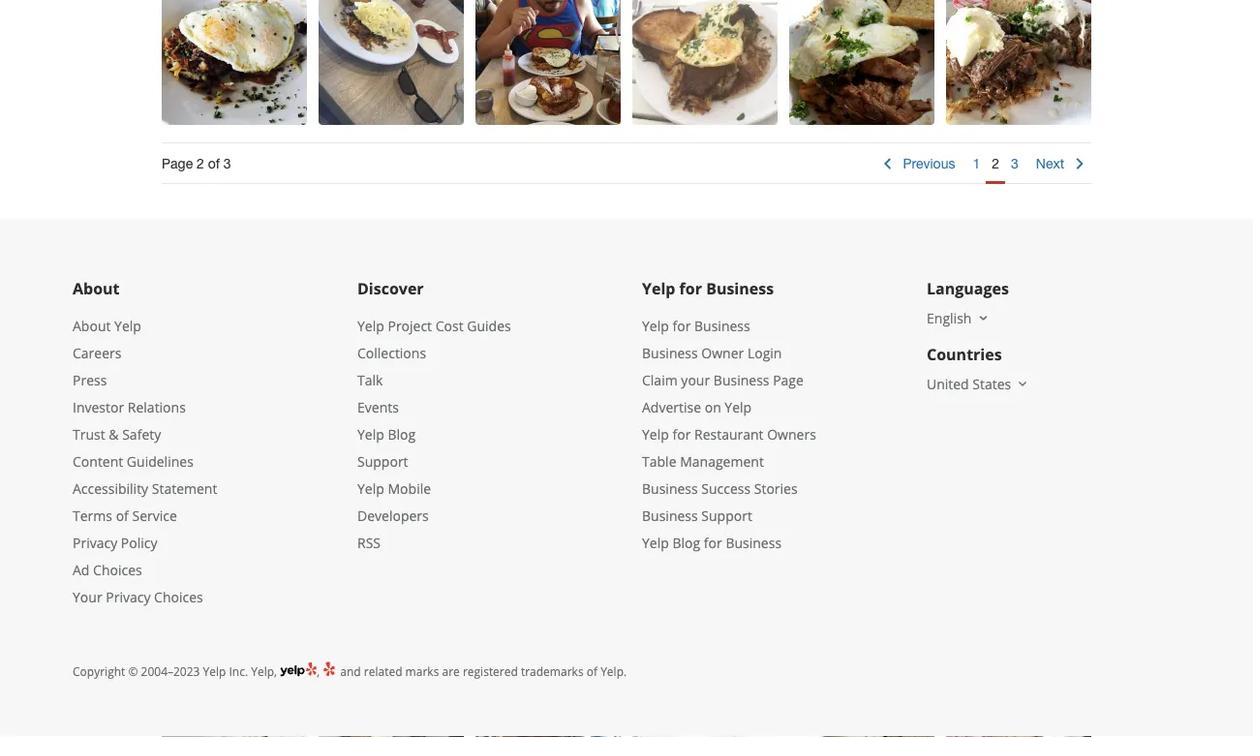 Task type: vqa. For each thing, say whether or not it's contained in the screenshot.
Safety
yes



Task type: locate. For each thing, give the bounding box(es) containing it.
yelp blog for business link
[[642, 533, 782, 552]]

owners
[[768, 425, 817, 443]]

business up owner
[[695, 316, 751, 335]]

yelp for business
[[642, 278, 774, 299]]

0 vertical spatial choices
[[93, 561, 142, 579]]

of inside about yelp careers press investor relations trust & safety content guidelines accessibility statement terms of service privacy policy ad choices your privacy choices
[[116, 506, 129, 525]]

restaurant
[[695, 425, 764, 443]]

1 vertical spatial of
[[116, 506, 129, 525]]

privacy down ad choices link
[[106, 588, 151, 606]]

1 vertical spatial privacy
[[106, 588, 151, 606]]

yelp project cost guides link
[[358, 316, 511, 335]]

for down advertise
[[673, 425, 691, 443]]

3
[[224, 156, 231, 172], [1012, 156, 1019, 172]]

for up yelp for business link
[[680, 278, 703, 299]]

1 horizontal spatial page
[[773, 371, 804, 389]]

business up 'yelp blog for business' link
[[642, 506, 698, 525]]

yelp down business support link
[[642, 533, 669, 552]]

page
[[162, 156, 193, 172], [773, 371, 804, 389]]

blog inside yelp project cost guides collections talk events yelp blog support yelp mobile developers rss
[[388, 425, 416, 443]]

developers link
[[358, 506, 429, 525]]

yelp up table
[[642, 425, 669, 443]]

business
[[707, 278, 774, 299], [695, 316, 751, 335], [642, 344, 698, 362], [714, 371, 770, 389], [642, 479, 698, 498], [642, 506, 698, 525], [726, 533, 782, 552]]

support inside yelp project cost guides collections talk events yelp blog support yelp mobile developers rss
[[358, 452, 408, 470]]

1 horizontal spatial 2
[[993, 156, 1000, 172]]

1 horizontal spatial choices
[[154, 588, 203, 606]]

ad
[[73, 561, 90, 579]]

yelp burst image
[[323, 661, 337, 677]]

yelp.
[[601, 663, 627, 679]]

yelp for restaurant owners link
[[642, 425, 817, 443]]

collections link
[[358, 344, 426, 362]]

yelp up yelp for business link
[[642, 278, 676, 299]]

yelp inside about yelp careers press investor relations trust & safety content guidelines accessibility statement terms of service privacy policy ad choices your privacy choices
[[114, 316, 141, 335]]

guidelines
[[127, 452, 194, 470]]

choices down privacy policy link
[[93, 561, 142, 579]]

for
[[680, 278, 703, 299], [673, 316, 691, 335], [673, 425, 691, 443], [704, 533, 723, 552]]

yelp down support link
[[358, 479, 385, 498]]

content
[[73, 452, 123, 470]]

0 horizontal spatial blog
[[388, 425, 416, 443]]

0 horizontal spatial support
[[358, 452, 408, 470]]

1 vertical spatial support
[[702, 506, 753, 525]]

1 horizontal spatial of
[[208, 156, 220, 172]]

about
[[73, 278, 120, 299], [73, 316, 111, 335]]

0 horizontal spatial 3
[[224, 156, 231, 172]]

advertise on yelp link
[[642, 398, 752, 416]]

terms
[[73, 506, 112, 525]]

2 3 from the left
[[1012, 156, 1019, 172]]

are
[[442, 663, 460, 679]]

your privacy choices link
[[73, 588, 203, 606]]

1 horizontal spatial 3
[[1012, 156, 1019, 172]]

2 horizontal spatial of
[[587, 663, 598, 679]]

support down yelp blog link
[[358, 452, 408, 470]]

about inside about yelp careers press investor relations trust & safety content guidelines accessibility statement terms of service privacy policy ad choices your privacy choices
[[73, 316, 111, 335]]

table management link
[[642, 452, 764, 470]]

blog
[[388, 425, 416, 443], [673, 533, 701, 552]]

yelp mobile link
[[358, 479, 431, 498]]

accessibility
[[73, 479, 148, 498]]

1 3 from the left
[[224, 156, 231, 172]]

countries
[[927, 344, 1003, 365]]

business down stories on the bottom of page
[[726, 533, 782, 552]]

choices
[[93, 561, 142, 579], [154, 588, 203, 606]]

choices down policy at left bottom
[[154, 588, 203, 606]]

blog up support link
[[388, 425, 416, 443]]

0 horizontal spatial page
[[162, 156, 193, 172]]

0 vertical spatial of
[[208, 156, 220, 172]]

claim your business page link
[[642, 371, 804, 389]]

1 vertical spatial about
[[73, 316, 111, 335]]

&
[[109, 425, 119, 443]]

,
[[317, 663, 323, 679]]

content guidelines link
[[73, 452, 194, 470]]

investor
[[73, 398, 124, 416]]

0 horizontal spatial 2
[[197, 156, 204, 172]]

photo of shorehouse kitchen - la jolla, ca, united states. short rib hash and eggs image
[[633, 0, 778, 125]]

copyright © 2004–2023 yelp inc. yelp,
[[73, 663, 277, 679]]

privacy down 'terms'
[[73, 533, 117, 552]]

and related marks are registered trademarks of yelp.
[[337, 663, 627, 679]]

1 horizontal spatial support
[[702, 506, 753, 525]]

support down success
[[702, 506, 753, 525]]

1 vertical spatial page
[[773, 371, 804, 389]]

0 horizontal spatial choices
[[93, 561, 142, 579]]

support
[[358, 452, 408, 470], [702, 506, 753, 525]]

0 vertical spatial support
[[358, 452, 408, 470]]

press
[[73, 371, 107, 389]]

2
[[197, 156, 204, 172], [993, 156, 1000, 172]]

yelp logo image
[[280, 661, 317, 679]]

1 vertical spatial blog
[[673, 533, 701, 552]]

1 about from the top
[[73, 278, 120, 299]]

2 vertical spatial of
[[587, 663, 598, 679]]

about up about yelp link
[[73, 278, 120, 299]]

related
[[364, 663, 403, 679]]

guides
[[467, 316, 511, 335]]

trademarks
[[521, 663, 584, 679]]

0 vertical spatial about
[[73, 278, 120, 299]]

yelp up careers
[[114, 316, 141, 335]]

2004–2023
[[141, 663, 200, 679]]

statement
[[152, 479, 217, 498]]

0 vertical spatial blog
[[388, 425, 416, 443]]

0 vertical spatial page
[[162, 156, 193, 172]]

2 about from the top
[[73, 316, 111, 335]]

about up careers
[[73, 316, 111, 335]]

1 horizontal spatial blog
[[673, 533, 701, 552]]

previous
[[904, 156, 956, 172]]

next link
[[1037, 152, 1092, 175]]

of
[[208, 156, 220, 172], [116, 506, 129, 525], [587, 663, 598, 679]]

1 link
[[968, 143, 987, 184]]

page 2 of 3
[[162, 156, 231, 172]]

blog down business support link
[[673, 533, 701, 552]]

trust & safety link
[[73, 425, 161, 443]]

0 horizontal spatial of
[[116, 506, 129, 525]]



Task type: describe. For each thing, give the bounding box(es) containing it.
terms of service link
[[73, 506, 177, 525]]

careers link
[[73, 344, 122, 362]]

cost
[[436, 316, 464, 335]]

service
[[132, 506, 177, 525]]

investor relations link
[[73, 398, 186, 416]]

talk
[[358, 371, 383, 389]]

advertise
[[642, 398, 702, 416]]

languages
[[927, 278, 1010, 299]]

yelp project cost guides collections talk events yelp blog support yelp mobile developers rss
[[358, 316, 511, 552]]

next
[[1037, 156, 1065, 172]]

discover
[[358, 278, 424, 299]]

photo of shorehouse kitchen - la jolla, ca, united states. short rib hash with eggs and potatoes and bacon and a biscuit image
[[319, 0, 464, 125]]

0 vertical spatial privacy
[[73, 533, 117, 552]]

yelp,
[[251, 663, 277, 679]]

trust
[[73, 425, 105, 443]]

©
[[128, 663, 138, 679]]

2 2 from the left
[[993, 156, 1000, 172]]

management
[[680, 452, 764, 470]]

business success stories link
[[642, 479, 798, 498]]

3 inside 3 link
[[1012, 156, 1019, 172]]

copyright
[[73, 663, 125, 679]]

for down business support link
[[704, 533, 723, 552]]

business up the claim
[[642, 344, 698, 362]]

relations
[[128, 398, 186, 416]]

yelp blog link
[[358, 425, 416, 443]]

careers
[[73, 344, 122, 362]]

business up yelp for business link
[[707, 278, 774, 299]]

business support link
[[642, 506, 753, 525]]

yelp right on
[[725, 398, 752, 416]]

press link
[[73, 371, 107, 389]]

1 vertical spatial choices
[[154, 588, 203, 606]]

photo of shorehouse kitchen - la jolla, ca, united states. short rib hash with poached eggs image
[[947, 0, 1092, 125]]

blog inside yelp for business business owner login claim your business page advertise on yelp yelp for restaurant owners table management business success stories business support yelp blog for business
[[673, 533, 701, 552]]

safety
[[122, 425, 161, 443]]

marks
[[406, 663, 439, 679]]

your
[[73, 588, 102, 606]]

registered
[[463, 663, 518, 679]]

events
[[358, 398, 399, 416]]

about for about
[[73, 278, 120, 299]]

yelp left inc.
[[203, 663, 226, 679]]

photo of shorehouse kitchen - la jolla, ca, united states. short rib hash image
[[162, 0, 307, 125]]

support link
[[358, 452, 408, 470]]

1 2 from the left
[[197, 156, 204, 172]]

table
[[642, 452, 677, 470]]

for up business owner login link at the top right of the page
[[673, 316, 691, 335]]

1
[[973, 156, 981, 172]]

login
[[748, 344, 782, 362]]

business down owner
[[714, 371, 770, 389]]

talk link
[[358, 371, 383, 389]]

developers
[[358, 506, 429, 525]]

inc.
[[229, 663, 248, 679]]

about yelp link
[[73, 316, 141, 335]]

on
[[705, 398, 722, 416]]

mobile
[[388, 479, 431, 498]]

photo of shorehouse kitchen - la jolla, ca, united states. cabernet braised short rib hash. fave! image
[[790, 0, 935, 125]]

yelp for business link
[[642, 316, 751, 335]]

yelp down events link
[[358, 425, 385, 443]]

success
[[702, 479, 751, 498]]

yelp for business business owner login claim your business page advertise on yelp yelp for restaurant owners table management business success stories business support yelp blog for business
[[642, 316, 817, 552]]

page inside yelp for business business owner login claim your business page advertise on yelp yelp for restaurant owners table management business success stories business support yelp blog for business
[[773, 371, 804, 389]]

photo of shorehouse kitchen - la jolla, ca, united states. short rib hash and french toast. yummmmm!!! image
[[476, 0, 621, 125]]

claim
[[642, 371, 678, 389]]

business owner login link
[[642, 344, 782, 362]]

rss
[[358, 533, 381, 552]]

collections
[[358, 344, 426, 362]]

rss link
[[358, 533, 381, 552]]

stories
[[755, 479, 798, 498]]

owner
[[702, 344, 744, 362]]

about for about yelp careers press investor relations trust & safety content guidelines accessibility statement terms of service privacy policy ad choices your privacy choices
[[73, 316, 111, 335]]

project
[[388, 316, 432, 335]]

events link
[[358, 398, 399, 416]]

3 link
[[1006, 143, 1025, 184]]

yelp up the claim
[[642, 316, 669, 335]]

yelp up collections
[[358, 316, 385, 335]]

business down table
[[642, 479, 698, 498]]

accessibility statement link
[[73, 479, 217, 498]]

ad choices link
[[73, 561, 142, 579]]

previous link
[[877, 152, 956, 175]]

privacy policy link
[[73, 533, 157, 552]]

your
[[682, 371, 710, 389]]

policy
[[121, 533, 157, 552]]

about yelp careers press investor relations trust & safety content guidelines accessibility statement terms of service privacy policy ad choices your privacy choices
[[73, 316, 217, 606]]

support inside yelp for business business owner login claim your business page advertise on yelp yelp for restaurant owners table management business success stories business support yelp blog for business
[[702, 506, 753, 525]]

and
[[340, 663, 361, 679]]



